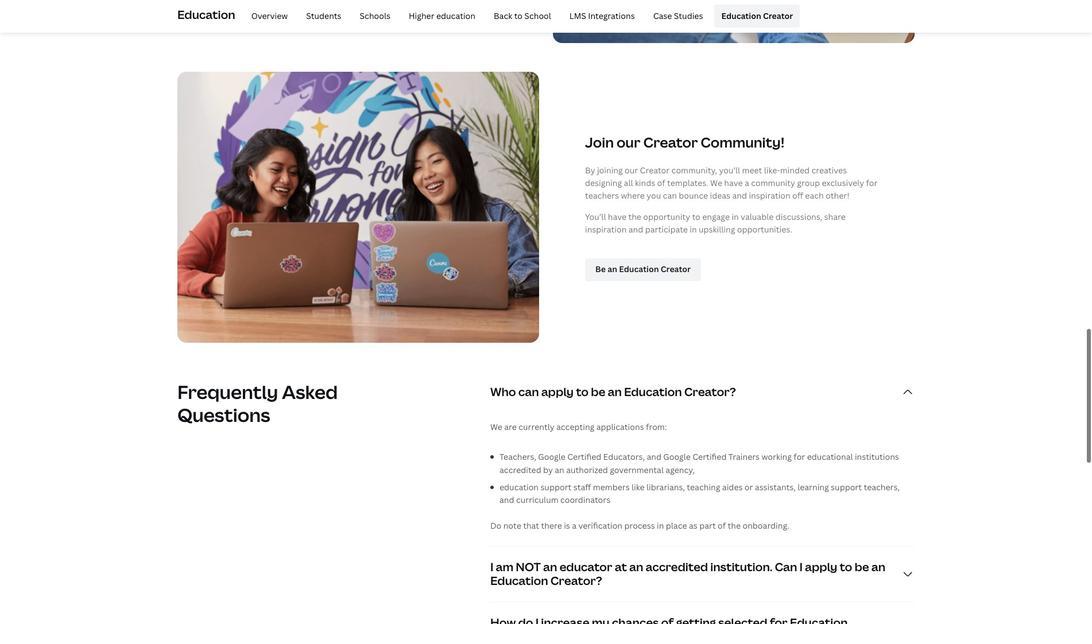 Task type: vqa. For each thing, say whether or not it's contained in the screenshot.
agency, in the right bottom of the page
yes



Task type: describe. For each thing, give the bounding box(es) containing it.
all
[[624, 178, 633, 188]]

joining
[[597, 165, 623, 176]]

frequently
[[177, 380, 278, 405]]

lms
[[570, 10, 586, 21]]

education inside higher education link
[[437, 10, 476, 21]]

aides
[[723, 482, 743, 493]]

2 i from the left
[[800, 559, 803, 575]]

off
[[793, 190, 804, 201]]

institutions
[[855, 452, 899, 463]]

education support staff members like librarians, teaching aides or assistants, learning support teachers, and curriculum coordinators
[[500, 482, 900, 506]]

lms integrations
[[570, 10, 635, 21]]

a inside 'by joining our creator community, you'll meet like-minded creatives designing all kinds of templates. we have a community group exclusively for teachers where you can bounce ideas and inspiration off each other!'
[[745, 178, 750, 188]]

questions
[[177, 403, 270, 428]]

can
[[775, 559, 797, 575]]

do note that there is a verification process in place as part of the onboarding.
[[491, 520, 790, 531]]

accepting
[[557, 422, 595, 433]]

currently
[[519, 422, 555, 433]]

school
[[525, 10, 551, 21]]

meet
[[742, 165, 762, 176]]

by
[[543, 465, 553, 475]]

our inside 'by joining our creator community, you'll meet like-minded creatives designing all kinds of templates. we have a community group exclusively for teachers where you can bounce ideas and inspiration off each other!'
[[625, 165, 638, 176]]

you'll have the opportunity to engage in valuable discussions, share inspiration and participate in upskilling opportunities.
[[585, 211, 846, 235]]

to inside who can apply to be an education creator? dropdown button
[[576, 384, 589, 400]]

to inside you'll have the opportunity to engage in valuable discussions, share inspiration and participate in upskilling opportunities.
[[692, 211, 701, 222]]

there
[[541, 520, 562, 531]]

creatives
[[812, 165, 847, 176]]

who can apply to be an education creator?
[[491, 384, 736, 400]]

discussions,
[[776, 211, 823, 222]]

teachers, google certified educators, and google certified trainers working for educational institutions accredited by an authorized governmental agency,
[[500, 452, 899, 475]]

0 horizontal spatial we
[[491, 422, 503, 433]]

share
[[825, 211, 846, 222]]

i am not an educator at an accredited institution. can i apply to be an education creator? button
[[491, 547, 915, 602]]

creator? inside i am not an educator at an accredited institution. can i apply to be an education creator?
[[551, 573, 602, 589]]

be inside who can apply to be an education creator? dropdown button
[[591, 384, 606, 400]]

librarians,
[[647, 482, 685, 493]]

community
[[751, 178, 796, 188]]

higher education link
[[402, 5, 483, 28]]

who
[[491, 384, 516, 400]]

have inside you'll have the opportunity to engage in valuable discussions, share inspiration and participate in upskilling opportunities.
[[608, 211, 627, 222]]

join
[[585, 133, 614, 152]]

assistants,
[[755, 482, 796, 493]]

applications
[[597, 422, 644, 433]]

place
[[666, 520, 687, 531]]

education creator link
[[715, 5, 800, 28]]

students
[[306, 10, 342, 21]]

who can apply to be an education creator? button
[[491, 372, 915, 413]]

2 support from the left
[[831, 482, 862, 493]]

back to school
[[494, 10, 551, 21]]

to inside i am not an educator at an accredited institution. can i apply to be an education creator?
[[840, 559, 853, 575]]

participate
[[645, 224, 688, 235]]

upskilling
[[699, 224, 735, 235]]

governmental
[[610, 465, 664, 475]]

onboarding.
[[743, 520, 790, 531]]

1 horizontal spatial of
[[718, 520, 726, 531]]

lms integrations link
[[563, 5, 642, 28]]

curriculum
[[516, 495, 559, 506]]

teaching
[[687, 482, 721, 493]]

minded
[[780, 165, 810, 176]]

you'll
[[719, 165, 741, 176]]

i am not an educator at an accredited institution. can i apply to be an education creator?
[[491, 559, 886, 589]]

can inside dropdown button
[[519, 384, 539, 400]]

bounce
[[679, 190, 708, 201]]

trainers
[[729, 452, 760, 463]]

menu bar containing overview
[[240, 5, 800, 28]]

you
[[647, 190, 661, 201]]

schools
[[360, 10, 391, 21]]

we are currently accepting applications from:
[[491, 422, 667, 433]]

you'll
[[585, 211, 606, 222]]

opportunities.
[[737, 224, 793, 235]]

inspiration inside 'by joining our creator community, you'll meet like-minded creatives designing all kinds of templates. we have a community group exclusively for teachers where you can bounce ideas and inspiration off each other!'
[[749, 190, 791, 201]]

1 google from the left
[[538, 452, 566, 463]]

teachers,
[[500, 452, 536, 463]]

1 vertical spatial a
[[572, 520, 577, 531]]

and inside teachers, google certified educators, and google certified trainers working for educational institutions accredited by an authorized governmental agency,
[[647, 452, 662, 463]]

not
[[516, 559, 541, 575]]

schools link
[[353, 5, 397, 28]]

exclusively
[[822, 178, 865, 188]]

integrations
[[588, 10, 635, 21]]

accredited inside i am not an educator at an accredited institution. can i apply to be an education creator?
[[646, 559, 708, 575]]

note
[[504, 520, 521, 531]]

can inside 'by joining our creator community, you'll meet like-minded creatives designing all kinds of templates. we have a community group exclusively for teachers where you can bounce ideas and inspiration off each other!'
[[663, 190, 677, 201]]

higher education
[[409, 10, 476, 21]]

teachers,
[[864, 482, 900, 493]]

studies
[[674, 10, 703, 21]]

frequently asked questions
[[177, 380, 338, 428]]

creator inside 'by joining our creator community, you'll meet like-minded creatives designing all kinds of templates. we have a community group exclusively for teachers where you can bounce ideas and inspiration off each other!'
[[640, 165, 670, 176]]

educators,
[[604, 452, 645, 463]]

education creator
[[722, 10, 793, 21]]

and inside 'by joining our creator community, you'll meet like-minded creatives designing all kinds of templates. we have a community group exclusively for teachers where you can bounce ideas and inspiration off each other!'
[[733, 190, 747, 201]]

each
[[806, 190, 824, 201]]

education inside education support staff members like librarians, teaching aides or assistants, learning support teachers, and curriculum coordinators
[[500, 482, 539, 493]]

kinds
[[635, 178, 656, 188]]



Task type: locate. For each thing, give the bounding box(es) containing it.
i right can
[[800, 559, 803, 575]]

process
[[625, 520, 655, 531]]

support
[[541, 482, 572, 493], [831, 482, 862, 493]]

are
[[504, 422, 517, 433]]

0 vertical spatial creator
[[763, 10, 793, 21]]

our
[[617, 133, 641, 152], [625, 165, 638, 176]]

1 vertical spatial have
[[608, 211, 627, 222]]

1 horizontal spatial google
[[664, 452, 691, 463]]

educator
[[560, 559, 613, 575]]

2 vertical spatial in
[[657, 520, 664, 531]]

0 horizontal spatial for
[[794, 452, 806, 463]]

accredited down place
[[646, 559, 708, 575]]

community,
[[672, 165, 718, 176]]

1 vertical spatial in
[[690, 224, 697, 235]]

0 vertical spatial we
[[711, 178, 723, 188]]

inspiration down you'll
[[585, 224, 627, 235]]

0 vertical spatial have
[[725, 178, 743, 188]]

the down the where
[[629, 211, 642, 222]]

1 horizontal spatial the
[[728, 520, 741, 531]]

0 horizontal spatial have
[[608, 211, 627, 222]]

0 horizontal spatial i
[[491, 559, 494, 575]]

learning
[[798, 482, 829, 493]]

1 horizontal spatial i
[[800, 559, 803, 575]]

apply up accepting
[[541, 384, 574, 400]]

2 google from the left
[[664, 452, 691, 463]]

educators talking image
[[177, 72, 539, 343]]

0 vertical spatial accredited
[[500, 465, 542, 475]]

inspiration down 'community'
[[749, 190, 791, 201]]

apply inside i am not an educator at an accredited institution. can i apply to be an education creator?
[[805, 559, 838, 575]]

0 horizontal spatial support
[[541, 482, 572, 493]]

0 vertical spatial of
[[657, 178, 666, 188]]

have inside 'by joining our creator community, you'll meet like-minded creatives designing all kinds of templates. we have a community group exclusively for teachers where you can bounce ideas and inspiration off each other!'
[[725, 178, 743, 188]]

support right learning
[[831, 482, 862, 493]]

1 horizontal spatial apply
[[805, 559, 838, 575]]

to inside "back to school" link
[[514, 10, 523, 21]]

join our creator community!
[[585, 133, 785, 152]]

inspiration
[[749, 190, 791, 201], [585, 224, 627, 235]]

1 horizontal spatial a
[[745, 178, 750, 188]]

inspiration inside you'll have the opportunity to engage in valuable discussions, share inspiration and participate in upskilling opportunities.
[[585, 224, 627, 235]]

accredited
[[500, 465, 542, 475], [646, 559, 708, 575]]

be
[[591, 384, 606, 400], [855, 559, 870, 575]]

1 vertical spatial inspiration
[[585, 224, 627, 235]]

1 vertical spatial we
[[491, 422, 503, 433]]

can right the you
[[663, 190, 677, 201]]

case
[[653, 10, 672, 21]]

designing
[[585, 178, 622, 188]]

educational
[[807, 452, 853, 463]]

in right engage
[[732, 211, 739, 222]]

2 horizontal spatial in
[[732, 211, 739, 222]]

0 horizontal spatial inspiration
[[585, 224, 627, 235]]

for inside 'by joining our creator community, you'll meet like-minded creatives designing all kinds of templates. we have a community group exclusively for teachers where you can bounce ideas and inspiration off each other!'
[[866, 178, 878, 188]]

0 vertical spatial be
[[591, 384, 606, 400]]

and inside you'll have the opportunity to engage in valuable discussions, share inspiration and participate in upskilling opportunities.
[[629, 224, 644, 235]]

1 vertical spatial for
[[794, 452, 806, 463]]

0 horizontal spatial education
[[437, 10, 476, 21]]

1 vertical spatial the
[[728, 520, 741, 531]]

have
[[725, 178, 743, 188], [608, 211, 627, 222]]

and inside education support staff members like librarians, teaching aides or assistants, learning support teachers, and curriculum coordinators
[[500, 495, 514, 506]]

can right the who
[[519, 384, 539, 400]]

1 horizontal spatial in
[[690, 224, 697, 235]]

2 certified from the left
[[693, 452, 727, 463]]

staff
[[574, 482, 591, 493]]

agency,
[[666, 465, 695, 475]]

a right the is
[[572, 520, 577, 531]]

the inside you'll have the opportunity to engage in valuable discussions, share inspiration and participate in upskilling opportunities.
[[629, 211, 642, 222]]

institution.
[[711, 559, 773, 575]]

teachers
[[585, 190, 619, 201]]

verification
[[579, 520, 623, 531]]

1 vertical spatial our
[[625, 165, 638, 176]]

0 horizontal spatial certified
[[568, 452, 602, 463]]

overview link
[[245, 5, 295, 28]]

1 horizontal spatial education
[[500, 482, 539, 493]]

part
[[700, 520, 716, 531]]

and up governmental
[[647, 452, 662, 463]]

google up by
[[538, 452, 566, 463]]

0 vertical spatial inspiration
[[749, 190, 791, 201]]

and
[[733, 190, 747, 201], [629, 224, 644, 235], [647, 452, 662, 463], [500, 495, 514, 506]]

apply right can
[[805, 559, 838, 575]]

the right part
[[728, 520, 741, 531]]

and up "note"
[[500, 495, 514, 506]]

where
[[621, 190, 645, 201]]

1 support from the left
[[541, 482, 572, 493]]

certified up authorized
[[568, 452, 602, 463]]

opportunity
[[644, 211, 690, 222]]

am
[[496, 559, 514, 575]]

0 vertical spatial the
[[629, 211, 642, 222]]

1 horizontal spatial inspiration
[[749, 190, 791, 201]]

we inside 'by joining our creator community, you'll meet like-minded creatives designing all kinds of templates. we have a community group exclusively for teachers where you can bounce ideas and inspiration off each other!'
[[711, 178, 723, 188]]

the
[[629, 211, 642, 222], [728, 520, 741, 531]]

we left are
[[491, 422, 503, 433]]

accredited down the teachers,
[[500, 465, 542, 475]]

1 horizontal spatial certified
[[693, 452, 727, 463]]

authorized
[[566, 465, 608, 475]]

0 vertical spatial a
[[745, 178, 750, 188]]

google up agency,
[[664, 452, 691, 463]]

certified
[[568, 452, 602, 463], [693, 452, 727, 463]]

for inside teachers, google certified educators, and google certified trainers working for educational institutions accredited by an authorized governmental agency,
[[794, 452, 806, 463]]

0 vertical spatial can
[[663, 190, 677, 201]]

1 horizontal spatial accredited
[[646, 559, 708, 575]]

0 vertical spatial education
[[437, 10, 476, 21]]

back
[[494, 10, 513, 21]]

coordinators
[[561, 495, 611, 506]]

1 vertical spatial apply
[[805, 559, 838, 575]]

education inside menu bar
[[722, 10, 762, 21]]

1 certified from the left
[[568, 452, 602, 463]]

1 vertical spatial accredited
[[646, 559, 708, 575]]

an inside teachers, google certified educators, and google certified trainers working for educational institutions accredited by an authorized governmental agency,
[[555, 465, 565, 475]]

1 horizontal spatial creator?
[[685, 384, 736, 400]]

1 horizontal spatial support
[[831, 482, 862, 493]]

apply
[[541, 384, 574, 400], [805, 559, 838, 575]]

0 vertical spatial in
[[732, 211, 739, 222]]

do
[[491, 520, 502, 531]]

to
[[514, 10, 523, 21], [692, 211, 701, 222], [576, 384, 589, 400], [840, 559, 853, 575]]

menu bar
[[240, 5, 800, 28]]

a down meet at right top
[[745, 178, 750, 188]]

overview
[[251, 10, 288, 21]]

0 vertical spatial our
[[617, 133, 641, 152]]

1 horizontal spatial can
[[663, 190, 677, 201]]

0 vertical spatial creator?
[[685, 384, 736, 400]]

asked
[[282, 380, 338, 405]]

have right you'll
[[608, 211, 627, 222]]

and left participate
[[629, 224, 644, 235]]

our right join
[[617, 133, 641, 152]]

0 horizontal spatial can
[[519, 384, 539, 400]]

1 horizontal spatial be
[[855, 559, 870, 575]]

2 vertical spatial creator
[[640, 165, 670, 176]]

1 vertical spatial be
[[855, 559, 870, 575]]

1 vertical spatial can
[[519, 384, 539, 400]]

or
[[745, 482, 753, 493]]

for
[[866, 178, 878, 188], [794, 452, 806, 463]]

community!
[[701, 133, 785, 152]]

at
[[615, 559, 627, 575]]

0 horizontal spatial in
[[657, 520, 664, 531]]

1 vertical spatial of
[[718, 520, 726, 531]]

accredited inside teachers, google certified educators, and google certified trainers working for educational institutions accredited by an authorized governmental agency,
[[500, 465, 542, 475]]

education inside i am not an educator at an accredited institution. can i apply to be an education creator?
[[491, 573, 548, 589]]

back to school link
[[487, 5, 558, 28]]

education
[[437, 10, 476, 21], [500, 482, 539, 493]]

education right higher
[[437, 10, 476, 21]]

google
[[538, 452, 566, 463], [664, 452, 691, 463]]

for right working
[[794, 452, 806, 463]]

0 vertical spatial for
[[866, 178, 878, 188]]

1 i from the left
[[491, 559, 494, 575]]

we
[[711, 178, 723, 188], [491, 422, 503, 433]]

of up the you
[[657, 178, 666, 188]]

of right part
[[718, 520, 726, 531]]

0 horizontal spatial google
[[538, 452, 566, 463]]

support down by
[[541, 482, 572, 493]]

0 horizontal spatial accredited
[[500, 465, 542, 475]]

0 horizontal spatial a
[[572, 520, 577, 531]]

0 horizontal spatial of
[[657, 178, 666, 188]]

for right exclusively
[[866, 178, 878, 188]]

like-
[[764, 165, 780, 176]]

1 horizontal spatial for
[[866, 178, 878, 188]]

1 horizontal spatial have
[[725, 178, 743, 188]]

engage
[[703, 211, 730, 222]]

0 horizontal spatial creator?
[[551, 573, 602, 589]]

i left am
[[491, 559, 494, 575]]

0 horizontal spatial apply
[[541, 384, 574, 400]]

of inside 'by joining our creator community, you'll meet like-minded creatives designing all kinds of templates. we have a community group exclusively for teachers where you can bounce ideas and inspiration off each other!'
[[657, 178, 666, 188]]

working
[[762, 452, 792, 463]]

group
[[798, 178, 820, 188]]

0 horizontal spatial be
[[591, 384, 606, 400]]

in
[[732, 211, 739, 222], [690, 224, 697, 235], [657, 520, 664, 531]]

we up ideas
[[711, 178, 723, 188]]

of
[[657, 178, 666, 188], [718, 520, 726, 531]]

certified up teaching
[[693, 452, 727, 463]]

0 vertical spatial apply
[[541, 384, 574, 400]]

i
[[491, 559, 494, 575], [800, 559, 803, 575]]

in left place
[[657, 520, 664, 531]]

creator?
[[685, 384, 736, 400], [551, 573, 602, 589]]

in left upskilling
[[690, 224, 697, 235]]

1 vertical spatial creator?
[[551, 573, 602, 589]]

case studies
[[653, 10, 703, 21]]

like
[[632, 482, 645, 493]]

have down you'll at the top right
[[725, 178, 743, 188]]

ideas
[[710, 190, 731, 201]]

that
[[523, 520, 539, 531]]

creator
[[763, 10, 793, 21], [644, 133, 698, 152], [640, 165, 670, 176]]

1 horizontal spatial we
[[711, 178, 723, 188]]

1 vertical spatial creator
[[644, 133, 698, 152]]

education
[[177, 7, 235, 22], [722, 10, 762, 21], [624, 384, 682, 400], [491, 573, 548, 589]]

education up curriculum
[[500, 482, 539, 493]]

0 horizontal spatial the
[[629, 211, 642, 222]]

as
[[689, 520, 698, 531]]

and right ideas
[[733, 190, 747, 201]]

1 vertical spatial education
[[500, 482, 539, 493]]

our up all
[[625, 165, 638, 176]]

be inside i am not an educator at an accredited institution. can i apply to be an education creator?
[[855, 559, 870, 575]]

students link
[[299, 5, 348, 28]]

is
[[564, 520, 570, 531]]



